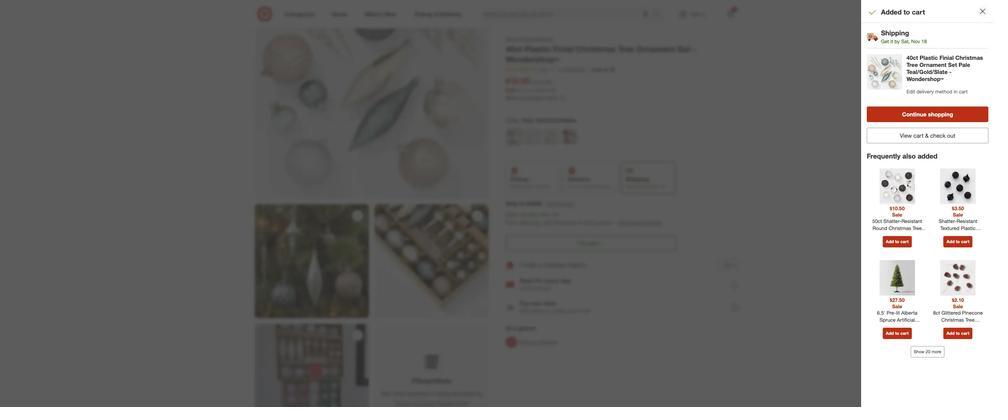 Task type: locate. For each thing, give the bounding box(es) containing it.
0 vertical spatial shipping get it by sat, nov 18
[[882, 29, 928, 44]]

1 horizontal spatial teal/gold/slate
[[907, 68, 948, 75]]

over
[[531, 300, 543, 308], [568, 309, 578, 315]]

wondershop™ up delivery
[[907, 75, 944, 82]]

3 questions
[[559, 66, 586, 73]]

exclusions
[[619, 219, 646, 227]]

edit inside button
[[547, 201, 556, 207]]

it up free
[[517, 211, 520, 218]]

2 horizontal spatial it
[[891, 38, 894, 44]]

out inside see what everyone's loving and sharing check out more target finds
[[413, 400, 421, 407]]

add to cart button down the $3.50 sale
[[944, 237, 973, 248]]

christmas
[[576, 44, 616, 54], [956, 54, 984, 61], [889, 226, 912, 232], [942, 318, 965, 324], [880, 325, 902, 331]]

add to cart button for $27.50
[[883, 328, 912, 340]]

added
[[918, 152, 938, 160]]

affirm
[[531, 309, 544, 315]]

2 vertical spatial it
[[517, 211, 520, 218]]

add to cart down round at bottom right
[[886, 239, 909, 245]]

wondershop™ inside $10.50 sale 50ct shatter-resistant round christmas tree ornament set - wondershop™
[[882, 240, 913, 246]]

in inside sign in button
[[733, 263, 737, 268]]

0 horizontal spatial shipping
[[626, 176, 650, 183]]

wondershop™ inside $27.50 sale 6.5' pre-lit alberta spruce artificial christmas tree - wondershop™
[[882, 332, 913, 338]]

7
[[734, 7, 736, 12]]

3
[[559, 66, 562, 73]]

2 vertical spatial nov
[[540, 211, 551, 218]]

2 horizontal spatial by
[[895, 38, 900, 44]]

sale
[[506, 87, 516, 93], [893, 212, 903, 218], [954, 212, 964, 218], [893, 304, 903, 310], [954, 304, 964, 310]]

resistant
[[902, 219, 923, 225], [538, 340, 559, 346]]

add to cart for $2.10
[[947, 331, 970, 337]]

0 vertical spatial resistant
[[902, 219, 923, 225]]

orders right on
[[553, 309, 567, 315]]

finial inside 40ct plastic finial christmas tree ornament set pale teal/gold/slate - wondershop™
[[940, 54, 954, 61]]

ornament down round at bottom right
[[881, 233, 903, 239]]

2 vertical spatial get
[[506, 211, 515, 218]]

18 inside dialog
[[922, 38, 928, 44]]

teal/gold/slate
[[907, 68, 948, 75], [536, 117, 577, 124]]

plastic inside 40ct plastic finial christmas tree ornament set pale teal/gold/slate - wondershop™
[[920, 54, 939, 61]]

target
[[438, 400, 453, 407]]

0 vertical spatial out
[[948, 132, 956, 139]]

get up free
[[506, 211, 515, 218]]

6pm
[[590, 184, 599, 189]]

finial up 3
[[553, 44, 574, 54]]

by up shipping
[[521, 211, 527, 218]]

add to cart button
[[883, 237, 912, 248], [944, 237, 973, 248], [883, 328, 912, 340], [944, 328, 973, 340]]

also
[[903, 152, 916, 160]]

by
[[895, 38, 900, 44], [637, 184, 642, 189], [521, 211, 527, 218]]

#targetstyle preview 1 image
[[425, 355, 439, 369]]

continue
[[903, 111, 927, 118]]

by inside get it by sat, nov 18 free shipping with redcard or $35 orders - exclusions apply.
[[521, 211, 527, 218]]

add to cart button for $10.50
[[883, 237, 912, 248]]

with down save
[[520, 286, 530, 292]]

get it by sat, nov 18 free shipping with redcard or $35 orders - exclusions apply.
[[506, 211, 663, 227]]

shatter-resistant button
[[506, 335, 559, 351]]

1 horizontal spatial shipping get it by sat, nov 18
[[882, 29, 928, 44]]

dialog
[[862, 0, 995, 408]]

add down glittered
[[947, 331, 955, 337]]

$2.10 sale 8ct glittered pinecone christmas tree ornament set - wondershop™
[[934, 298, 984, 338]]

sale for $2.10 sale 8ct glittered pinecone christmas tree ornament set - wondershop™
[[954, 304, 964, 310]]

or left $35
[[578, 219, 583, 227]]

1 horizontal spatial edit
[[907, 89, 916, 95]]

0 horizontal spatial or
[[539, 262, 544, 269]]

1 vertical spatial edit
[[547, 201, 556, 207]]

set inside shop all wondershop 40ct plastic finial christmas tree ornament set - wondershop™
[[678, 44, 691, 54]]

sale up when
[[506, 87, 516, 93]]

manage
[[545, 262, 566, 269]]

1 horizontal spatial redcard
[[554, 219, 577, 227]]

add
[[886, 239, 895, 245], [947, 239, 955, 245], [886, 331, 895, 337], [947, 331, 955, 337]]

0 vertical spatial teal/gold/slate
[[907, 68, 948, 75]]

today
[[600, 184, 611, 189]]

94806
[[526, 200, 542, 207]]

0 vertical spatial with
[[520, 286, 530, 292]]

0 horizontal spatial $10.50
[[506, 76, 530, 86]]

$10.50 up save
[[506, 76, 530, 86]]

wondershop™ up 215 link
[[506, 54, 559, 64]]

1 vertical spatial 18
[[661, 184, 665, 189]]

tree
[[618, 44, 635, 54], [907, 61, 919, 68], [913, 226, 923, 232], [966, 318, 975, 324], [904, 325, 913, 331]]

ornament down search button
[[637, 44, 676, 54]]

0 horizontal spatial shatter-
[[520, 340, 538, 346]]

1 horizontal spatial orders
[[596, 219, 612, 227]]

0 horizontal spatial in
[[733, 263, 737, 268]]

ornament down glittered
[[941, 325, 964, 331]]

orders inside get it by sat, nov 18 free shipping with redcard or $35 orders - exclusions apply.
[[596, 219, 612, 227]]

1 vertical spatial teal/gold/slate
[[536, 117, 577, 124]]

apply.
[[647, 219, 663, 227]]

out right check
[[948, 132, 956, 139]]

0 horizontal spatial more
[[423, 400, 436, 407]]

0 vertical spatial 18
[[922, 38, 928, 44]]

edit for edit delivery method in cart
[[907, 89, 916, 95]]

off
[[550, 88, 555, 93]]

2 horizontal spatial sat,
[[902, 38, 911, 44]]

1 horizontal spatial by
[[637, 184, 642, 189]]

day
[[561, 278, 571, 285]]

ornament inside $2.10 sale 8ct glittered pinecone christmas tree ornament set - wondershop™
[[941, 325, 964, 331]]

0 vertical spatial $10.50
[[506, 76, 530, 86]]

to for $3.50
[[957, 239, 961, 245]]

by inside dialog
[[895, 38, 900, 44]]

0 horizontal spatial get
[[506, 211, 515, 218]]

1 vertical spatial more
[[423, 400, 436, 407]]

shipping
[[882, 29, 910, 37], [626, 176, 650, 183]]

to for $27.50
[[896, 331, 900, 337]]

christmas inside 40ct plastic finial christmas tree ornament set pale teal/gold/slate - wondershop™
[[956, 54, 984, 61]]

add down the $3.50 sale
[[947, 239, 955, 245]]

1 vertical spatial orders
[[553, 309, 567, 315]]

get right today
[[626, 184, 633, 189]]

1 vertical spatial $10.50
[[890, 206, 905, 212]]

2 horizontal spatial 18
[[922, 38, 928, 44]]

- inside $10.50 sale 50ct shatter-resistant round christmas tree ornament set - wondershop™
[[913, 233, 915, 239]]

sale down $3.50
[[954, 212, 964, 218]]

sale inside $10.50 sale 50ct shatter-resistant round christmas tree ornament set - wondershop™
[[893, 212, 903, 218]]

0 vertical spatial redcard
[[554, 219, 577, 227]]

1 vertical spatial or
[[539, 262, 544, 269]]

1 horizontal spatial finial
[[940, 54, 954, 61]]

wondershop™ down glittered
[[943, 332, 974, 338]]

shatter- down glance
[[520, 340, 538, 346]]

shipping
[[519, 219, 540, 227]]

sign in button
[[719, 260, 740, 271]]

tree inside $10.50 sale 50ct shatter-resistant round christmas tree ornament set - wondershop™
[[913, 226, 923, 232]]

1 horizontal spatial nov
[[652, 184, 659, 189]]

edit left location
[[547, 201, 556, 207]]

teal/gold/slate inside 40ct plastic finial christmas tree ornament set pale teal/gold/slate - wondershop™
[[907, 68, 948, 75]]

40ct right 40ct plastic finial christmas tree ornament set pale teal/gold/slate - wondershop™ image
[[907, 54, 919, 61]]

orders right $35
[[596, 219, 612, 227]]

40ct down shop
[[506, 44, 523, 54]]

registry
[[567, 262, 586, 269]]

$27.50
[[890, 298, 905, 304]]

it down added
[[891, 38, 894, 44]]

more
[[932, 350, 942, 355], [423, 400, 436, 407]]

$
[[527, 88, 529, 93]]

add to cart for $27.50
[[886, 331, 909, 337]]

1 vertical spatial resistant
[[538, 340, 559, 346]]

at
[[604, 67, 609, 73]]

pale inside 40ct plastic finial christmas tree ornament set pale teal/gold/slate - wondershop™
[[959, 61, 971, 68]]

2 horizontal spatial get
[[882, 38, 890, 44]]

or
[[578, 219, 583, 227], [539, 262, 544, 269]]

1 vertical spatial shatter-
[[520, 340, 538, 346]]

1 horizontal spatial or
[[578, 219, 583, 227]]

orders
[[596, 219, 612, 227], [553, 309, 567, 315]]

and
[[452, 391, 462, 398]]

0 horizontal spatial finial
[[553, 44, 574, 54]]

over up affirm
[[531, 300, 543, 308]]

#targetstyle
[[412, 377, 452, 385]]

0 vertical spatial in
[[954, 89, 958, 95]]

$10.50
[[506, 76, 530, 86], [890, 206, 905, 212]]

save
[[520, 278, 533, 285]]

sale inside $2.10 sale 8ct glittered pinecone christmas tree ornament set - wondershop™
[[954, 304, 964, 310]]

wondershop™
[[506, 54, 559, 64], [907, 75, 944, 82], [882, 240, 913, 246], [882, 332, 913, 338], [943, 332, 974, 338]]

christmas inside $10.50 sale 50ct shatter-resistant round christmas tree ornament set - wondershop™
[[889, 226, 912, 232]]

0 vertical spatial nov
[[912, 38, 921, 44]]

0 vertical spatial shatter-
[[884, 219, 902, 225]]

0 horizontal spatial orders
[[553, 309, 567, 315]]

0 vertical spatial get
[[882, 38, 890, 44]]

0 vertical spatial orders
[[596, 219, 612, 227]]

ornament up edit delivery method in cart
[[920, 61, 947, 68]]

shatter- up round at bottom right
[[884, 219, 902, 225]]

ornament inside $10.50 sale 50ct shatter-resistant round christmas tree ornament set - wondershop™
[[881, 233, 903, 239]]

2 vertical spatial sat,
[[529, 211, 539, 218]]

1 with from the top
[[520, 286, 530, 292]]

out down everyone's
[[413, 400, 421, 407]]

add to cart button for $2.10
[[944, 328, 973, 340]]

0 horizontal spatial resistant
[[538, 340, 559, 346]]

add to cart button down artificial
[[883, 328, 912, 340]]

as
[[585, 184, 589, 189]]

1 horizontal spatial 40ct
[[907, 54, 919, 61]]

wondershop™ for lit
[[882, 332, 913, 338]]

every
[[545, 278, 560, 285]]

0 horizontal spatial plastic
[[525, 44, 551, 54]]

add down spruce
[[886, 331, 895, 337]]

0 horizontal spatial 40ct
[[506, 44, 523, 54]]

0 horizontal spatial edit
[[547, 201, 556, 207]]

it
[[891, 38, 894, 44], [634, 184, 636, 189], [517, 211, 520, 218]]

out
[[948, 132, 956, 139], [413, 400, 421, 407]]

$10.50 down 50ct shatter-resistant round christmas tree ornament set - wondershop™ image
[[890, 206, 905, 212]]

1 horizontal spatial resistant
[[902, 219, 923, 225]]

1 horizontal spatial out
[[948, 132, 956, 139]]

1 vertical spatial by
[[637, 184, 642, 189]]

0 vertical spatial or
[[578, 219, 583, 227]]

resistant inside button
[[538, 340, 559, 346]]

get down added
[[882, 38, 890, 44]]

add to cart down glittered
[[947, 331, 970, 337]]

pre-
[[887, 310, 897, 316]]

0 vertical spatial it
[[891, 38, 894, 44]]

2 vertical spatial by
[[521, 211, 527, 218]]

in right method
[[954, 89, 958, 95]]

add down round at bottom right
[[886, 239, 895, 245]]

pale
[[959, 61, 971, 68], [522, 117, 534, 124]]

as
[[568, 184, 573, 189]]

edit inside dialog
[[907, 89, 916, 95]]

1 vertical spatial finial
[[940, 54, 954, 61]]

a
[[513, 325, 517, 332]]

set inside $10.50 sale 50ct shatter-resistant round christmas tree ornament set - wondershop™
[[904, 233, 912, 239]]

wondershop™ inside shop all wondershop 40ct plastic finial christmas tree ornament set - wondershop™
[[506, 54, 559, 64]]

sharing
[[463, 391, 482, 398]]

glittered
[[942, 310, 961, 316]]

resistant right 50ct
[[902, 219, 923, 225]]

ship
[[506, 200, 518, 207]]

in
[[954, 89, 958, 95], [733, 263, 737, 268]]

0 vertical spatial pale
[[959, 61, 971, 68]]

by down added
[[895, 38, 900, 44]]

shipping get it by sat, nov 18 inside dialog
[[882, 29, 928, 44]]

sale inside the $3.50 sale
[[954, 212, 964, 218]]

edit location button
[[547, 200, 575, 208]]

sat, inside dialog
[[902, 38, 911, 44]]

1 horizontal spatial over
[[568, 309, 578, 315]]

teal/gold/slate up pink/champagne image
[[536, 117, 577, 124]]

edit left delivery
[[907, 89, 916, 95]]

lit
[[897, 310, 900, 316]]

hours
[[540, 184, 550, 189]]

0 horizontal spatial by
[[521, 211, 527, 218]]

to for $2.10
[[957, 331, 961, 337]]

pay
[[520, 300, 530, 308]]

tree inside shop all wondershop 40ct plastic finial christmas tree ornament set - wondershop™
[[618, 44, 635, 54]]

1 horizontal spatial in
[[954, 89, 958, 95]]

redcard inside get it by sat, nov 18 free shipping with redcard or $35 orders - exclusions apply.
[[554, 219, 577, 227]]

wondershop™ down artificial
[[882, 332, 913, 338]]

added to cart
[[882, 8, 926, 16]]

teal/gold/slate up delivery
[[907, 68, 948, 75]]

0 vertical spatial sat,
[[902, 38, 911, 44]]

sale down the $27.50
[[893, 304, 903, 310]]

delivery
[[568, 176, 590, 183]]

in inside dialog
[[954, 89, 958, 95]]

What can we help you find? suggestions appear below search field
[[479, 6, 656, 22]]

0 vertical spatial plastic
[[525, 44, 551, 54]]

cart
[[913, 8, 926, 16], [960, 89, 968, 95], [914, 132, 924, 139], [901, 239, 909, 245], [962, 239, 970, 245], [901, 331, 909, 337], [962, 331, 970, 337]]

0 vertical spatial by
[[895, 38, 900, 44]]

1 vertical spatial sat,
[[643, 184, 651, 189]]

0 horizontal spatial over
[[531, 300, 543, 308]]

sale down $2.10
[[954, 304, 964, 310]]

set
[[678, 44, 691, 54], [949, 61, 958, 68], [904, 233, 912, 239], [965, 325, 973, 331]]

it right today
[[634, 184, 636, 189]]

resistant down on
[[538, 340, 559, 346]]

ornament inside shop all wondershop 40ct plastic finial christmas tree ornament set - wondershop™
[[637, 44, 676, 54]]

0 vertical spatial over
[[531, 300, 543, 308]]

1 vertical spatial plastic
[[920, 54, 939, 61]]

plastic down wondershop
[[525, 44, 551, 54]]

nov
[[912, 38, 921, 44], [652, 184, 659, 189], [540, 211, 551, 218]]

by right today
[[637, 184, 642, 189]]

add to cart button down round at bottom right
[[883, 237, 912, 248]]

0 horizontal spatial it
[[517, 211, 520, 218]]

finial up method
[[940, 54, 954, 61]]

check
[[395, 400, 412, 407]]

sale for $27.50 sale 6.5' pre-lit alberta spruce artificial christmas tree - wondershop™
[[893, 304, 903, 310]]

1 horizontal spatial shipping
[[882, 29, 910, 37]]

at
[[506, 325, 512, 332]]

wondershop™ inside 40ct plastic finial christmas tree ornament set pale teal/gold/slate - wondershop™
[[907, 75, 944, 82]]

$10.50 inside $10.50 sale 50ct shatter-resistant round christmas tree ornament set - wondershop™
[[890, 206, 905, 212]]

in right sign
[[733, 263, 737, 268]]

1 horizontal spatial more
[[932, 350, 942, 355]]

0 horizontal spatial 18
[[552, 211, 558, 218]]

2 with from the top
[[520, 309, 530, 315]]

sat,
[[902, 38, 911, 44], [643, 184, 651, 189], [529, 211, 539, 218]]

5%
[[535, 278, 543, 285]]

add to cart button for $3.50
[[944, 237, 973, 248]]

redcard right 'with'
[[554, 219, 577, 227]]

1 horizontal spatial sat,
[[643, 184, 651, 189]]

0 vertical spatial more
[[932, 350, 942, 355]]

plastic up delivery
[[920, 54, 939, 61]]

$10.50 reg $15.00 sale save $ 4.50 ( 30 % off )
[[506, 76, 556, 93]]

sale down 50ct shatter-resistant round christmas tree ornament set - wondershop™ image
[[893, 212, 903, 218]]

or right create
[[539, 262, 544, 269]]

0 horizontal spatial shipping get it by sat, nov 18
[[626, 176, 665, 189]]

more right 20
[[932, 350, 942, 355]]

view
[[901, 132, 913, 139]]

to for $10.50
[[896, 239, 900, 245]]

1 vertical spatial out
[[413, 400, 421, 407]]

0 horizontal spatial sat,
[[529, 211, 539, 218]]

more inside button
[[932, 350, 942, 355]]

1 horizontal spatial $10.50
[[890, 206, 905, 212]]

add to cart button down glittered
[[944, 328, 973, 340]]

18
[[922, 38, 928, 44], [661, 184, 665, 189], [552, 211, 558, 218]]

0 horizontal spatial out
[[413, 400, 421, 407]]

1 horizontal spatial plastic
[[920, 54, 939, 61]]

add to cart for $3.50
[[947, 239, 970, 245]]

more down everyone's
[[423, 400, 436, 407]]

plastic inside shop all wondershop 40ct plastic finial christmas tree ornament set - wondershop™
[[525, 44, 551, 54]]

add to cart down the $3.50 sale
[[947, 239, 970, 245]]

2 horizontal spatial nov
[[912, 38, 921, 44]]

with inside save 5% every day with redcard
[[520, 286, 530, 292]]

1 horizontal spatial pale
[[959, 61, 971, 68]]

orders inside the pay over time with affirm on orders over $100
[[553, 309, 567, 315]]

create
[[520, 262, 537, 269]]

$10.50 inside "$10.50 reg $15.00 sale save $ 4.50 ( 30 % off )"
[[506, 76, 530, 86]]

add for $10.50
[[886, 239, 895, 245]]

add to cart down artificial
[[886, 331, 909, 337]]

40ct plastic finial christmas tree ornament set - wondershop™, 3 of 7 image
[[375, 205, 489, 319]]

sale inside $27.50 sale 6.5' pre-lit alberta spruce artificial christmas tree - wondershop™
[[893, 304, 903, 310]]

0 horizontal spatial nov
[[540, 211, 551, 218]]

over left $100
[[568, 309, 578, 315]]

pickup ready within 2 hours
[[511, 176, 550, 189]]

0 horizontal spatial redcard
[[531, 286, 551, 292]]

wondershop™ down round at bottom right
[[882, 240, 913, 246]]

1 vertical spatial redcard
[[531, 286, 551, 292]]

0 vertical spatial shipping
[[882, 29, 910, 37]]

1 vertical spatial 40ct
[[907, 54, 919, 61]]

with down the "pay"
[[520, 309, 530, 315]]

color pale teal/gold/slate
[[506, 117, 577, 124]]

sat, inside get it by sat, nov 18 free shipping with redcard or $35 orders - exclusions apply.
[[529, 211, 539, 218]]

redcard down 5%
[[531, 286, 551, 292]]

1 horizontal spatial it
[[634, 184, 636, 189]]

out inside dialog
[[948, 132, 956, 139]]



Task type: vqa. For each thing, say whether or not it's contained in the screenshot.
15' Tinsel Christmas Garland White - Wondershop™
no



Task type: describe. For each thing, give the bounding box(es) containing it.
delivery
[[917, 89, 935, 95]]

40ct plastic finial christmas tree ornament set pale teal/gold/slate - wondershop™
[[907, 54, 984, 82]]

$35
[[585, 219, 594, 227]]

tree inside $27.50 sale 6.5' pre-lit alberta spruce artificial christmas tree - wondershop™
[[904, 325, 913, 331]]

all
[[519, 36, 524, 42]]

1 vertical spatial pale
[[522, 117, 534, 124]]

at a glance
[[506, 325, 536, 332]]

shop all wondershop 40ct plastic finial christmas tree ornament set - wondershop™
[[506, 36, 697, 64]]

1 vertical spatial nov
[[652, 184, 659, 189]]

view cart & check out link
[[867, 128, 989, 143]]

1 vertical spatial shipping get it by sat, nov 18
[[626, 176, 665, 189]]

1 vertical spatial it
[[634, 184, 636, 189]]

ship to 94806
[[506, 200, 542, 207]]

wondershop™ inside $2.10 sale 8ct glittered pinecone christmas tree ornament set - wondershop™
[[943, 332, 974, 338]]

more inside see what everyone's loving and sharing check out more target finds
[[423, 400, 436, 407]]

with
[[542, 219, 552, 227]]

$10.50 sale 50ct shatter-resistant round christmas tree ornament set - wondershop™
[[873, 206, 923, 246]]

- inside $27.50 sale 6.5' pre-lit alberta spruce artificial christmas tree - wondershop™
[[914, 325, 916, 331]]

add for $2.10
[[947, 331, 955, 337]]

2
[[536, 184, 539, 189]]

pale teal/gold/slate image
[[507, 129, 522, 144]]

tree inside 40ct plastic finial christmas tree ornament set pale teal/gold/slate - wondershop™
[[907, 61, 919, 68]]

it inside dialog
[[891, 38, 894, 44]]

finial inside shop all wondershop 40ct plastic finial christmas tree ornament set - wondershop™
[[553, 44, 574, 54]]

check
[[931, 132, 946, 139]]

pay over time with affirm on orders over $100
[[520, 300, 590, 315]]

nov inside get it by sat, nov 18 free shipping with redcard or $35 orders - exclusions apply.
[[540, 211, 551, 218]]

alberta
[[902, 310, 918, 316]]

$3.50
[[953, 206, 965, 212]]

pickup
[[511, 176, 529, 183]]

add for $27.50
[[886, 331, 895, 337]]

location
[[557, 201, 574, 207]]

glance
[[518, 325, 536, 332]]

$27.50 sale 6.5' pre-lit alberta spruce artificial christmas tree - wondershop™
[[878, 298, 918, 338]]

&
[[926, 132, 929, 139]]

frequently
[[867, 152, 901, 160]]

questions
[[563, 66, 586, 73]]

delivery as soon as 6pm today
[[568, 176, 611, 189]]

(
[[539, 88, 540, 93]]

40ct inside 40ct plastic finial christmas tree ornament set pale teal/gold/slate - wondershop™
[[907, 54, 919, 61]]

6.5'
[[878, 310, 886, 316]]

4.50
[[529, 88, 538, 93]]

round
[[873, 226, 888, 232]]

40ct plastic finial christmas tree ornament set - wondershop™, 1 of 7 image
[[255, 0, 489, 199]]

wondershop™ for resistant
[[882, 240, 913, 246]]

save
[[517, 88, 526, 93]]

soon
[[574, 184, 584, 189]]

1 vertical spatial shipping
[[626, 176, 650, 183]]

1 vertical spatial over
[[568, 309, 578, 315]]

color
[[506, 117, 520, 124]]

0 horizontal spatial teal/gold/slate
[[536, 117, 577, 124]]

show 20 more button
[[911, 347, 945, 358]]

christmas inside $27.50 sale 6.5' pre-lit alberta spruce artificial christmas tree - wondershop™
[[880, 325, 902, 331]]

reg
[[531, 80, 538, 85]]

check out more target finds link
[[381, 400, 482, 408]]

$100
[[579, 309, 590, 315]]

shatter- inside $10.50 sale 50ct shatter-resistant round christmas tree ornament set - wondershop™
[[884, 219, 902, 225]]

exclusions apply. link
[[619, 219, 663, 227]]

shopping
[[929, 111, 954, 118]]

resistant inside $10.50 sale 50ct shatter-resistant round christmas tree ornament set - wondershop™
[[902, 219, 923, 225]]

save 5% every day with redcard
[[520, 278, 571, 292]]

added
[[882, 8, 902, 16]]

when purchased online
[[506, 95, 558, 101]]

set inside $2.10 sale 8ct glittered pinecone christmas tree ornament set - wondershop™
[[965, 325, 973, 331]]

$10.50 for $10.50 reg $15.00 sale save $ 4.50 ( 30 % off )
[[506, 76, 530, 86]]

add for $3.50
[[947, 239, 955, 245]]

christmas inside shop all wondershop 40ct plastic finial christmas tree ornament set - wondershop™
[[576, 44, 616, 54]]

ornament inside 40ct plastic finial christmas tree ornament set pale teal/gold/slate - wondershop™
[[920, 61, 947, 68]]

dialog containing added to cart
[[862, 0, 995, 408]]

sign in
[[724, 263, 737, 268]]

online
[[545, 95, 558, 101]]

wondershop™ for plastic
[[506, 54, 559, 64]]

artificial
[[898, 318, 916, 324]]

edit for edit location
[[547, 201, 556, 207]]

with inside the pay over time with affirm on orders over $100
[[520, 309, 530, 315]]

it inside get it by sat, nov 18 free shipping with redcard or $35 orders - exclusions apply.
[[517, 211, 520, 218]]

on
[[546, 309, 551, 315]]

within
[[524, 184, 535, 189]]

- inside shop all wondershop 40ct plastic finial christmas tree ornament set - wondershop™
[[693, 44, 697, 54]]

show 20 more
[[914, 350, 942, 355]]

tree inside $2.10 sale 8ct glittered pinecone christmas tree ornament set - wondershop™
[[966, 318, 975, 324]]

see
[[381, 391, 391, 398]]

40ct inside shop all wondershop 40ct plastic finial christmas tree ornament set - wondershop™
[[506, 44, 523, 54]]

continue shopping
[[903, 111, 954, 118]]

shatter-resistant
[[520, 340, 559, 346]]

create or manage registry
[[520, 262, 586, 269]]

6.5' pre-lit alberta spruce artificial christmas tree - wondershop™ image
[[880, 261, 916, 296]]

sale for $10.50 sale 50ct shatter-resistant round christmas tree ornament set - wondershop™
[[893, 212, 903, 218]]

50ct shatter-resistant round christmas tree ornament set - wondershop™ image
[[880, 169, 916, 204]]

sale inside "$10.50 reg $15.00 sale save $ 4.50 ( 30 % off )"
[[506, 87, 516, 93]]

only
[[592, 67, 603, 73]]

or inside get it by sat, nov 18 free shipping with redcard or $35 orders - exclusions apply.
[[578, 219, 583, 227]]

photo from @gala_mk85, 4 of 7 image
[[255, 324, 369, 408]]

8ct glittered pinecone christmas tree ornament set - wondershop™ image
[[941, 261, 976, 296]]

cart inside view cart & check out link
[[914, 132, 924, 139]]

pink/champagne image
[[544, 129, 559, 144]]

215
[[539, 67, 548, 73]]

loving
[[436, 391, 451, 398]]

everyone's
[[407, 391, 434, 398]]

purchased
[[520, 95, 544, 101]]

$15.00
[[539, 80, 552, 85]]

method
[[936, 89, 953, 95]]

30
[[540, 88, 545, 93]]

40ct plastic finial christmas tree ornament set - wondershop™, 2 of 7 image
[[255, 205, 369, 319]]

1 horizontal spatial 18
[[661, 184, 665, 189]]

$3.50 sale
[[953, 206, 965, 218]]

7 link
[[723, 6, 739, 22]]

ready
[[511, 184, 523, 189]]

christmas inside $2.10 sale 8ct glittered pinecone christmas tree ornament set - wondershop™
[[942, 318, 965, 324]]

only at
[[592, 67, 609, 73]]

shipping inside dialog
[[882, 29, 910, 37]]

show
[[914, 350, 925, 355]]

%
[[545, 88, 549, 93]]

18 inside get it by sat, nov 18 free shipping with redcard or $35 orders - exclusions apply.
[[552, 211, 558, 218]]

sign
[[724, 263, 732, 268]]

shatter- inside button
[[520, 340, 538, 346]]

- inside 40ct plastic finial christmas tree ornament set pale teal/gold/slate - wondershop™
[[950, 68, 952, 75]]

20
[[926, 350, 931, 355]]

1 vertical spatial get
[[626, 184, 633, 189]]

candy champagne image
[[525, 129, 540, 144]]

40ct plastic finial christmas tree ornament set pale teal/gold/slate - wondershop™ image
[[867, 54, 903, 90]]

edit location
[[547, 201, 574, 207]]

set inside 40ct plastic finial christmas tree ornament set pale teal/gold/slate - wondershop™
[[949, 61, 958, 68]]

215 link
[[506, 66, 555, 74]]

- inside get it by sat, nov 18 free shipping with redcard or $35 orders - exclusions apply.
[[614, 219, 616, 227]]

$10.50 for $10.50 sale 50ct shatter-resistant round christmas tree ornament set - wondershop™
[[890, 206, 905, 212]]

add to cart for $10.50
[[886, 239, 909, 245]]

- inside $2.10 sale 8ct glittered pinecone christmas tree ornament set - wondershop™
[[974, 325, 976, 331]]

get inside dialog
[[882, 38, 890, 44]]

shatter-resistant textured plastic christmas tree ornament set 20pc - wondershop™ image
[[941, 169, 976, 204]]

when
[[506, 95, 519, 101]]

edit delivery method in cart
[[907, 89, 968, 95]]

wondershop
[[525, 36, 554, 42]]

get inside get it by sat, nov 18 free shipping with redcard or $35 orders - exclusions apply.
[[506, 211, 515, 218]]

nov inside dialog
[[912, 38, 921, 44]]

red/green/gold image
[[562, 129, 577, 144]]

redcard inside save 5% every day with redcard
[[531, 286, 551, 292]]

)
[[555, 88, 556, 93]]

sale for $3.50 sale
[[954, 212, 964, 218]]



